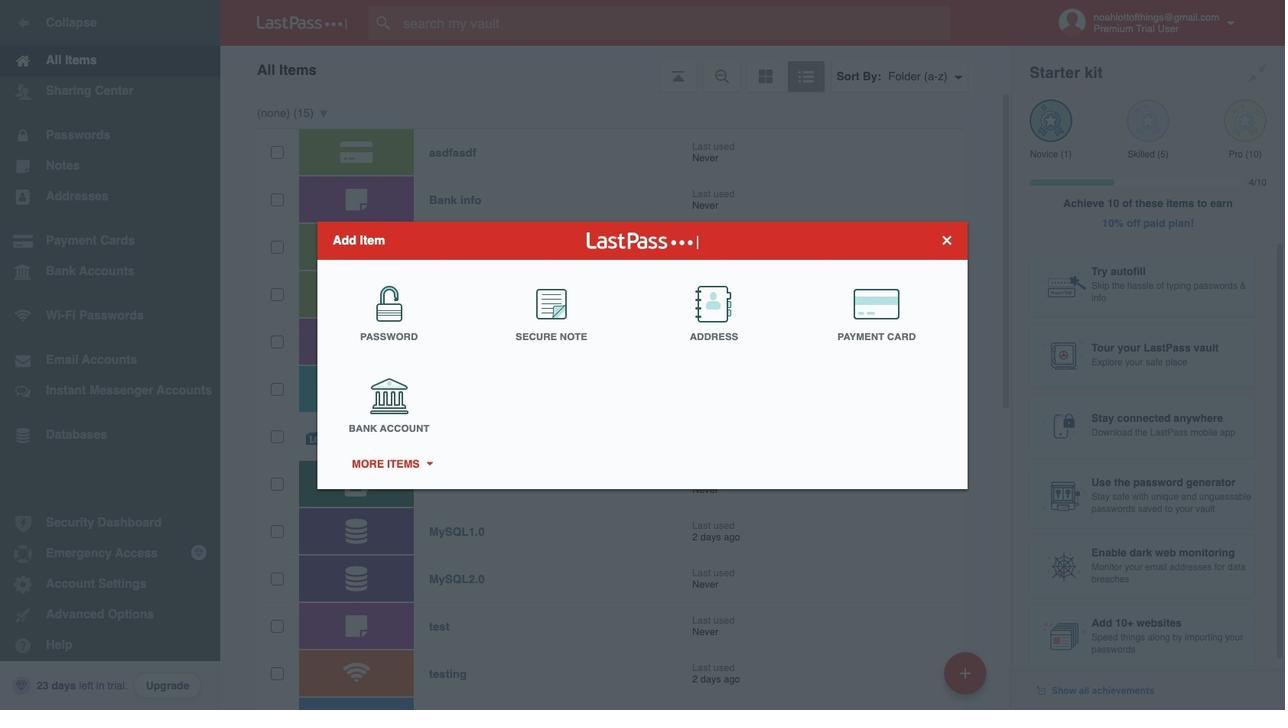 Task type: locate. For each thing, give the bounding box(es) containing it.
dialog
[[318, 222, 968, 489]]

lastpass image
[[257, 16, 347, 30]]

main navigation navigation
[[0, 0, 220, 711]]

new item navigation
[[939, 648, 996, 711]]

caret right image
[[424, 462, 435, 466]]



Task type: vqa. For each thing, say whether or not it's contained in the screenshot.
'Password Field'
no



Task type: describe. For each thing, give the bounding box(es) containing it.
search my vault text field
[[369, 6, 980, 40]]

Search search field
[[369, 6, 980, 40]]

new item image
[[960, 669, 971, 679]]

vault options navigation
[[220, 46, 1012, 92]]



